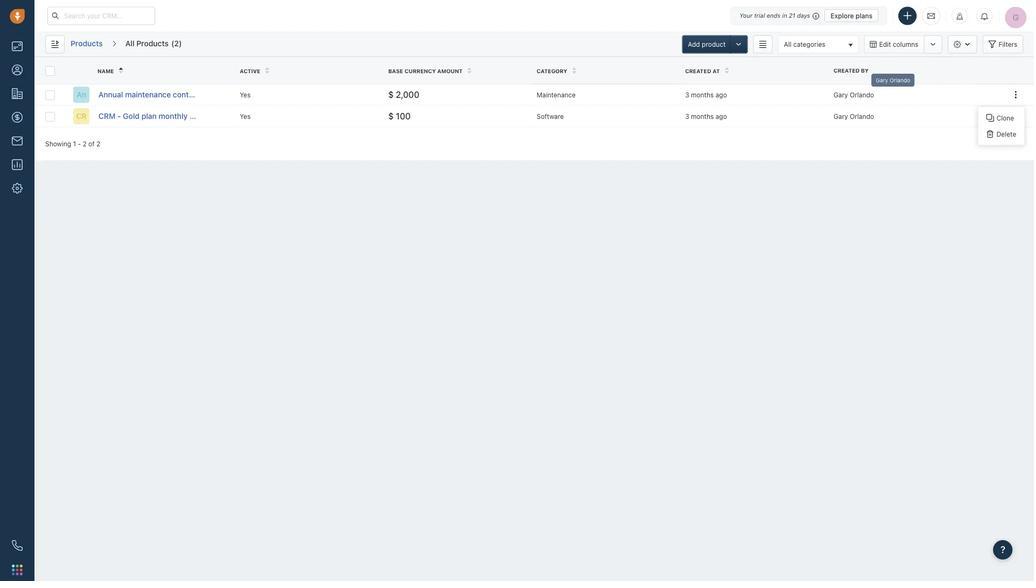 Task type: vqa. For each thing, say whether or not it's contained in the screenshot.
empty
no



Task type: describe. For each thing, give the bounding box(es) containing it.
0 vertical spatial orlando
[[890, 77, 910, 83]]

$ 100
[[388, 111, 411, 121]]

3 for 2,000
[[685, 91, 689, 99]]

edit columns
[[879, 41, 918, 48]]

gary orlando tooltip
[[871, 71, 915, 87]]

$ for $ 100
[[388, 111, 394, 121]]

ends
[[767, 12, 780, 19]]

maintenance
[[537, 91, 576, 99]]

)
[[179, 39, 182, 48]]

active
[[240, 68, 260, 74]]

add product button
[[682, 35, 732, 54]]

phone element
[[6, 535, 28, 557]]

100
[[396, 111, 411, 121]]

edit columns button
[[864, 35, 924, 54]]

amount
[[437, 68, 463, 74]]

all for all categories
[[784, 40, 791, 48]]

phone image
[[12, 541, 23, 551]]

crm - gold plan monthly (sample)
[[98, 112, 221, 121]]

cr
[[76, 112, 86, 121]]

(
[[171, 39, 174, 48]]

currency
[[405, 68, 436, 74]]

orlando for gary orlando
[[850, 113, 874, 120]]

crm
[[98, 112, 115, 121]]

base currency amount
[[388, 68, 463, 74]]

filters button
[[982, 35, 1023, 54]]

category
[[537, 68, 567, 74]]

Search your CRM... text field
[[47, 7, 155, 25]]

clone
[[997, 114, 1014, 122]]

3 months ago for $ 100
[[685, 113, 727, 120]]

ago for 2,000
[[716, 91, 727, 99]]

categories
[[793, 40, 825, 48]]

21
[[789, 12, 795, 19]]

- inside crm - gold plan monthly (sample) link
[[117, 112, 121, 121]]

by
[[861, 67, 869, 74]]

delete
[[997, 130, 1016, 138]]

an
[[76, 90, 86, 99]]

all categories button
[[778, 35, 859, 54]]

orlando for gary orlando gary orlando
[[850, 91, 874, 99]]

showing 1 - 2 of 2
[[45, 140, 100, 148]]

explore plans
[[831, 12, 872, 19]]

add
[[688, 41, 700, 48]]

gary for gary orlando gary orlando
[[834, 91, 848, 99]]

explore plans link
[[825, 9, 878, 22]]

product
[[702, 41, 726, 48]]



Task type: locate. For each thing, give the bounding box(es) containing it.
3 months ago for $ 2,000
[[685, 91, 727, 99]]

2
[[174, 39, 179, 48], [83, 140, 87, 148], [96, 140, 100, 148]]

2,000
[[396, 90, 419, 100]]

all down search your crm... text field
[[125, 39, 134, 48]]

2 for of
[[83, 140, 87, 148]]

2 months from the top
[[691, 113, 714, 120]]

0 vertical spatial gary
[[876, 77, 888, 83]]

gold
[[123, 112, 140, 121]]

all products ( 2 )
[[125, 39, 182, 48]]

created
[[834, 67, 860, 74], [685, 68, 711, 74]]

gary down edit
[[876, 77, 888, 83]]

3 months ago
[[685, 91, 727, 99], [685, 113, 727, 120]]

0 horizontal spatial products
[[71, 39, 103, 48]]

2 left of
[[83, 140, 87, 148]]

2 3 months ago from the top
[[685, 113, 727, 120]]

$ left the '100'
[[388, 111, 394, 121]]

created for created by
[[834, 67, 860, 74]]

created left the at at the top of the page
[[685, 68, 711, 74]]

email image
[[927, 11, 935, 20]]

products left (
[[136, 39, 169, 48]]

trial
[[754, 12, 765, 19]]

months
[[691, 91, 714, 99], [691, 113, 714, 120]]

all
[[125, 39, 134, 48], [784, 40, 791, 48]]

$
[[388, 90, 394, 100], [388, 111, 394, 121]]

orlando down gary orlando gary orlando
[[850, 113, 874, 120]]

- right 1
[[78, 140, 81, 148]]

yes for $ 100
[[240, 113, 251, 120]]

0 horizontal spatial -
[[78, 140, 81, 148]]

gary orlando
[[834, 113, 874, 120]]

yes
[[240, 91, 251, 99], [240, 113, 251, 120]]

-
[[117, 112, 121, 121], [78, 140, 81, 148]]

3
[[685, 91, 689, 99], [685, 113, 689, 120]]

gary up gary orlando
[[834, 91, 848, 99]]

software
[[537, 113, 564, 120]]

2 horizontal spatial 2
[[174, 39, 179, 48]]

orlando down 'edit columns'
[[890, 77, 910, 83]]

1 vertical spatial orlando
[[850, 91, 874, 99]]

at
[[713, 68, 720, 74]]

gary
[[876, 77, 888, 83], [834, 91, 848, 99], [834, 113, 848, 120]]

1 vertical spatial months
[[691, 113, 714, 120]]

2 yes from the top
[[240, 113, 251, 120]]

(sample) down contract
[[190, 112, 221, 121]]

0 horizontal spatial created
[[685, 68, 711, 74]]

0 vertical spatial ago
[[716, 91, 727, 99]]

1 vertical spatial -
[[78, 140, 81, 148]]

2 vertical spatial orlando
[[850, 113, 874, 120]]

2 right of
[[96, 140, 100, 148]]

gary orlando gary orlando
[[834, 77, 910, 99]]

freshworks switcher image
[[12, 565, 23, 576]]

1 vertical spatial gary
[[834, 91, 848, 99]]

0 horizontal spatial 2
[[83, 140, 87, 148]]

2 created from the left
[[685, 68, 711, 74]]

1 3 months ago from the top
[[685, 91, 727, 99]]

annual
[[98, 90, 123, 99]]

1 vertical spatial yes
[[240, 113, 251, 120]]

months for 100
[[691, 113, 714, 120]]

all for all products ( 2 )
[[125, 39, 134, 48]]

filters
[[999, 41, 1017, 48]]

yes for $ 2,000
[[240, 91, 251, 99]]

created by
[[834, 67, 869, 74]]

1 ago from the top
[[716, 91, 727, 99]]

1 created from the left
[[834, 67, 860, 74]]

3 for 100
[[685, 113, 689, 120]]

gary down gary orlando gary orlando
[[834, 113, 848, 120]]

products down search your crm... text field
[[71, 39, 103, 48]]

your trial ends in 21 days
[[740, 12, 810, 19]]

months for 2,000
[[691, 91, 714, 99]]

1 horizontal spatial all
[[784, 40, 791, 48]]

0 horizontal spatial all
[[125, 39, 134, 48]]

2 ago from the top
[[716, 113, 727, 120]]

in
[[782, 12, 787, 19]]

plans
[[856, 12, 872, 19]]

(sample)
[[205, 90, 236, 99], [190, 112, 221, 121]]

ago for 100
[[716, 113, 727, 120]]

2 for )
[[174, 39, 179, 48]]

1 months from the top
[[691, 91, 714, 99]]

1 horizontal spatial 2
[[96, 140, 100, 148]]

1 $ from the top
[[388, 90, 394, 100]]

products link
[[70, 35, 103, 54]]

0 vertical spatial 3 months ago
[[685, 91, 727, 99]]

2 $ from the top
[[388, 111, 394, 121]]

2 up annual maintenance contract (sample) at the top left of page
[[174, 39, 179, 48]]

1
[[73, 140, 76, 148]]

2 products from the left
[[136, 39, 169, 48]]

of
[[88, 140, 95, 148]]

crm - gold plan monthly (sample) link
[[98, 111, 221, 122]]

edit
[[879, 41, 891, 48]]

$ 2,000
[[388, 90, 419, 100]]

columns
[[893, 41, 918, 48]]

gary for gary orlando
[[834, 113, 848, 120]]

ago
[[716, 91, 727, 99], [716, 113, 727, 120]]

products
[[71, 39, 103, 48], [136, 39, 169, 48]]

base
[[388, 68, 403, 74]]

monthly
[[159, 112, 188, 121]]

plan
[[141, 112, 157, 121]]

1 horizontal spatial products
[[136, 39, 169, 48]]

days
[[797, 12, 810, 19]]

all inside button
[[784, 40, 791, 48]]

your
[[740, 12, 752, 19]]

1 vertical spatial ago
[[716, 113, 727, 120]]

orlando
[[890, 77, 910, 83], [850, 91, 874, 99], [850, 113, 874, 120]]

1 products from the left
[[71, 39, 103, 48]]

0 vertical spatial (sample)
[[205, 90, 236, 99]]

annual maintenance contract (sample)
[[98, 90, 236, 99]]

annual maintenance contract (sample) link
[[98, 89, 236, 100]]

maintenance
[[125, 90, 171, 99]]

created at
[[685, 68, 720, 74]]

2 3 from the top
[[685, 113, 689, 120]]

orlando up gary orlando
[[850, 91, 874, 99]]

created for created at
[[685, 68, 711, 74]]

all left categories
[[784, 40, 791, 48]]

0 vertical spatial months
[[691, 91, 714, 99]]

1 vertical spatial 3 months ago
[[685, 113, 727, 120]]

1 horizontal spatial -
[[117, 112, 121, 121]]

0 vertical spatial 3
[[685, 91, 689, 99]]

0 vertical spatial -
[[117, 112, 121, 121]]

contract
[[173, 90, 203, 99]]

showing
[[45, 140, 71, 148]]

(sample) right contract
[[205, 90, 236, 99]]

created left by
[[834, 67, 860, 74]]

2 vertical spatial gary
[[834, 113, 848, 120]]

add product
[[688, 41, 726, 48]]

1 vertical spatial (sample)
[[190, 112, 221, 121]]

name
[[97, 68, 114, 74]]

1 horizontal spatial created
[[834, 67, 860, 74]]

all categories
[[784, 40, 825, 48]]

$ left 2,000 on the left top
[[388, 90, 394, 100]]

explore
[[831, 12, 854, 19]]

1 yes from the top
[[240, 91, 251, 99]]

1 vertical spatial 3
[[685, 113, 689, 120]]

$ for $ 2,000
[[388, 90, 394, 100]]

1 vertical spatial $
[[388, 111, 394, 121]]

1 3 from the top
[[685, 91, 689, 99]]

- left gold
[[117, 112, 121, 121]]

0 vertical spatial yes
[[240, 91, 251, 99]]

0 vertical spatial $
[[388, 90, 394, 100]]



